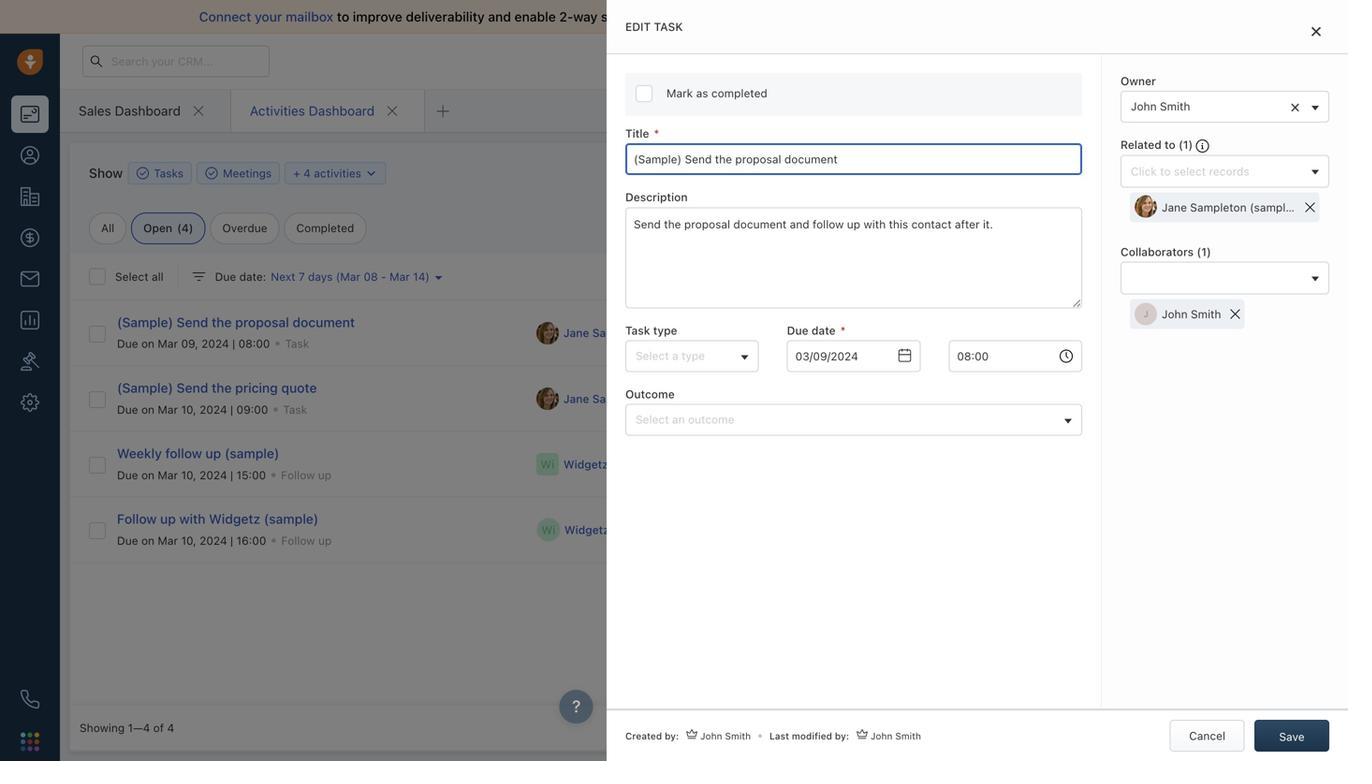Task type: locate. For each thing, give the bounding box(es) containing it.
select down outcome
[[636, 413, 669, 426]]

None text field
[[949, 340, 1083, 372]]

send up due on mar 09, 2024 | 08:00
[[177, 315, 208, 330]]

on for weekly follow up (sample)
[[141, 469, 155, 482]]

created
[[626, 731, 662, 742]]

task down the document
[[285, 337, 309, 350]]

0 horizontal spatial by:
[[665, 731, 679, 742]]

2024 for widgetz
[[200, 534, 227, 547]]

+ 4 activities button
[[285, 162, 386, 185]]

1 vertical spatial 1
[[1202, 245, 1207, 258]]

0 horizontal spatial 1
[[1184, 138, 1189, 151]]

0 vertical spatial jane sampleton (sample) link
[[564, 325, 701, 341]]

widgetz
[[209, 512, 261, 527]]

showing 1—4 of 4
[[80, 722, 174, 735]]

0 vertical spatial widgetz.io (sample)
[[564, 458, 673, 471]]

2024 down follow up with widgetz (sample) link
[[200, 534, 227, 547]]

1 horizontal spatial 08
[[977, 394, 994, 410]]

follow left with
[[117, 512, 157, 527]]

| left '15:00'
[[230, 469, 233, 482]]

teams
[[1134, 326, 1168, 339]]

dashboard for activities dashboard
[[309, 103, 375, 118]]

10, down the (sample) send the pricing quote link
[[181, 403, 196, 416]]

(sample) inside × tab panel
[[1251, 201, 1297, 214]]

select left a
[[636, 349, 669, 362]]

select left all
[[115, 270, 149, 283]]

0 horizontal spatial type
[[654, 324, 678, 337]]

modified
[[792, 731, 833, 742]]

0 vertical spatial calendar
[[999, 192, 1053, 207]]

configure widgets button
[[1083, 142, 1218, 165]]

1 vertical spatial widgetz.io (sample)
[[565, 524, 674, 537]]

2 (sample) from the top
[[117, 380, 173, 396]]

sales
[[79, 103, 111, 118]]

1 jane sampleton (sample) link from the top
[[564, 325, 701, 341]]

days
[[947, 55, 970, 67], [308, 270, 333, 283]]

1 vertical spatial follow up
[[281, 534, 332, 547]]

widgetz.io
[[564, 458, 622, 471], [565, 524, 623, 537]]

2024 down the weekly follow up (sample) link
[[200, 469, 227, 482]]

follow right 16:00
[[281, 534, 315, 547]]

due for weekly follow up (sample)
[[117, 469, 138, 482]]

1 horizontal spatial by:
[[835, 731, 850, 742]]

mailbox
[[286, 9, 334, 24]]

0 horizontal spatial of
[[153, 722, 164, 735]]

show
[[89, 165, 123, 181]]

2 the from the top
[[212, 380, 232, 396]]

send
[[177, 315, 208, 330], [177, 380, 208, 396]]

0 vertical spatial to
[[337, 9, 350, 24]]

4 right +
[[304, 167, 311, 180]]

08 down today
[[977, 394, 994, 410]]

1 horizontal spatial days
[[947, 55, 970, 67]]

task right edit
[[654, 20, 683, 33]]

1 horizontal spatial type
[[682, 349, 705, 362]]

follow up
[[281, 469, 332, 482], [281, 534, 332, 547]]

owner
[[1121, 74, 1157, 88]]

| for proposal
[[232, 337, 235, 350]]

ends
[[894, 55, 918, 67]]

2 vertical spatial connect
[[973, 302, 1018, 315]]

|
[[232, 337, 235, 350], [230, 403, 233, 416], [230, 469, 233, 482], [230, 534, 233, 547]]

jane sampleton (sample) for (sample) send the pricing quote
[[564, 392, 701, 406]]

3 10, from the top
[[181, 534, 196, 547]]

1 vertical spatial send
[[177, 380, 208, 396]]

0 vertical spatial connect
[[199, 9, 251, 24]]

jane sampleton (sample) link up select a type
[[564, 325, 701, 341]]

2024
[[202, 337, 229, 350], [200, 403, 227, 416], [200, 469, 227, 482], [200, 534, 227, 547]]

john up teams
[[1162, 308, 1188, 321]]

0 vertical spatial 4
[[304, 167, 311, 180]]

follow right '15:00'
[[281, 469, 315, 482]]

add
[[656, 167, 677, 180], [781, 167, 802, 180]]

follow up right '15:00'
[[281, 469, 332, 482]]

add inside button
[[656, 167, 677, 180]]

next
[[271, 270, 296, 283]]

john smith
[[1132, 100, 1191, 113], [1162, 308, 1222, 321], [701, 731, 751, 742], [871, 731, 922, 742]]

(sample) down the select all at the left top of page
[[117, 315, 173, 330]]

1 horizontal spatial 4
[[182, 222, 189, 235]]

2 10, from the top
[[181, 469, 196, 482]]

task inside × tab panel
[[626, 324, 651, 337]]

your left "mailbox"
[[255, 9, 282, 24]]

1 vertical spatial the
[[212, 380, 232, 396]]

my
[[977, 192, 996, 207]]

add up description
[[656, 167, 677, 180]]

| left 08:00
[[232, 337, 235, 350]]

0 vertical spatial follow
[[281, 469, 315, 482]]

office 365 button
[[1104, 259, 1199, 281]]

0 vertical spatial 10,
[[181, 403, 196, 416]]

add task button
[[623, 157, 712, 189]]

1 vertical spatial task
[[285, 337, 309, 350]]

connect up search your crm... text field
[[199, 9, 251, 24]]

type up select a type
[[654, 324, 678, 337]]

| for pricing
[[230, 403, 233, 416]]

mar up follow
[[158, 403, 178, 416]]

send up the due on mar 10, 2024 | 09:00
[[177, 380, 208, 396]]

of right sync at the left of the page
[[634, 9, 646, 24]]

1 horizontal spatial to
[[1165, 138, 1176, 151]]

09,
[[181, 337, 198, 350]]

the for pricing
[[212, 380, 232, 396]]

deliverability
[[406, 9, 485, 24]]

2 add from the left
[[781, 167, 802, 180]]

1 vertical spatial jane sampleton (sample)
[[564, 327, 701, 340]]

1 vertical spatial (sample)
[[117, 380, 173, 396]]

select a type
[[636, 349, 705, 362]]

sales dashboard
[[79, 103, 181, 118]]

(sample) send the proposal document
[[117, 315, 355, 330]]

jane left outcome
[[564, 392, 590, 406]]

0 horizontal spatial to
[[337, 9, 350, 24]]

connect for connect your conferencing app
[[973, 302, 1018, 315]]

due for (sample) send the proposal document
[[117, 337, 138, 350]]

0 vertical spatial sampleton
[[1191, 201, 1247, 214]]

days right 7
[[308, 270, 333, 283]]

1—4
[[128, 722, 150, 735]]

add left meeting
[[781, 167, 802, 180]]

connect up google
[[973, 239, 1018, 252]]

1 vertical spatial jane
[[564, 327, 590, 340]]

Title text field
[[626, 143, 1083, 175]]

on for (sample) send the proposal document
[[141, 337, 155, 350]]

by: right modified
[[835, 731, 850, 742]]

2 send from the top
[[177, 380, 208, 396]]

days right 21
[[947, 55, 970, 67]]

1 horizontal spatial of
[[634, 9, 646, 24]]

1 up click to select records search field
[[1184, 138, 1189, 151]]

( right 7
[[336, 270, 340, 283]]

0 vertical spatial send
[[177, 315, 208, 330]]

improve
[[353, 9, 403, 24]]

select a type button
[[626, 340, 759, 372]]

2 vertical spatial 10,
[[181, 534, 196, 547]]

1
[[1184, 138, 1189, 151], [1202, 245, 1207, 258]]

follow up right 16:00
[[281, 534, 332, 547]]

2024 down (sample) send the pricing quote
[[200, 403, 227, 416]]

mark as completed
[[667, 87, 768, 100]]

the for proposal
[[212, 315, 232, 330]]

2 vertical spatial 4
[[167, 722, 174, 735]]

4 on from the top
[[141, 534, 155, 547]]

1 vertical spatial 10,
[[181, 469, 196, 482]]

2 vertical spatial jane
[[564, 392, 590, 406]]

1 follow up from the top
[[281, 469, 332, 482]]

0 vertical spatial select
[[115, 270, 149, 283]]

0 horizontal spatial days
[[308, 270, 333, 283]]

app
[[1122, 302, 1143, 315]]

2024 right 09,
[[202, 337, 229, 350]]

jane
[[1162, 201, 1188, 214], [564, 327, 590, 340], [564, 392, 590, 406]]

0 horizontal spatial add
[[656, 167, 677, 180]]

cancel button
[[1171, 720, 1246, 752]]

2 vertical spatial select
[[636, 413, 669, 426]]

more button
[[863, 157, 938, 189], [863, 157, 938, 189]]

2 vertical spatial task
[[283, 403, 307, 416]]

08 left -
[[364, 270, 378, 283]]

1 vertical spatial days
[[308, 270, 333, 283]]

jane sampleton (sample) inside × tab panel
[[1162, 201, 1297, 214]]

on up weekly
[[141, 403, 155, 416]]

your up "google calendar" button
[[1021, 239, 1045, 252]]

jane sampleton (sample) up select a type
[[564, 327, 701, 340]]

jane sampleton (sample) down click to select records search field
[[1162, 201, 1297, 214]]

microsoft
[[1080, 326, 1131, 339]]

widgetz.io for follow up with widgetz (sample)
[[565, 524, 623, 537]]

2 vertical spatial jane sampleton (sample)
[[564, 392, 701, 406]]

follow for weekly follow up (sample)
[[281, 469, 315, 482]]

2 vertical spatial follow
[[281, 534, 315, 547]]

jane sampleton (sample)
[[1162, 201, 1297, 214], [564, 327, 701, 340], [564, 392, 701, 406]]

task up description
[[680, 167, 703, 180]]

john smith down owner
[[1132, 100, 1191, 113]]

your down "google calendar" button
[[1021, 302, 1045, 315]]

1 right collaborators
[[1202, 245, 1207, 258]]

view
[[837, 227, 863, 240]]

1 vertical spatial to
[[1165, 138, 1176, 151]]

due on mar 09, 2024 | 08:00
[[117, 337, 270, 350]]

task inside × tab panel
[[654, 20, 683, 33]]

completed
[[297, 222, 354, 235]]

1 horizontal spatial dashboard
[[309, 103, 375, 118]]

0 vertical spatial 1
[[1184, 138, 1189, 151]]

sampleton up select a type
[[593, 327, 651, 340]]

1 vertical spatial type
[[682, 349, 705, 362]]

× tab panel
[[607, 0, 1349, 762]]

1 vertical spatial 4
[[182, 222, 189, 235]]

jane sampleton (sample) up an
[[564, 392, 701, 406]]

your
[[847, 55, 870, 67]]

activities dashboard
[[250, 103, 375, 118]]

10, down follow
[[181, 469, 196, 482]]

task inside button
[[680, 167, 703, 180]]

task for edit task
[[654, 20, 683, 33]]

0 vertical spatial follow up
[[281, 469, 332, 482]]

0 horizontal spatial dashboard
[[115, 103, 181, 118]]

0 vertical spatial widgetz.io (sample) link
[[564, 457, 674, 473]]

due on mar 10, 2024 | 16:00
[[117, 534, 266, 547]]

connect down google
[[973, 302, 1018, 315]]

add inside "button"
[[781, 167, 802, 180]]

the left pricing
[[212, 380, 232, 396]]

1 dashboard from the left
[[115, 103, 181, 118]]

0 vertical spatial task
[[626, 324, 651, 337]]

10, down with
[[181, 534, 196, 547]]

explore
[[1005, 54, 1046, 67]]

0 vertical spatial task
[[654, 20, 683, 33]]

0 vertical spatial jane sampleton (sample)
[[1162, 201, 1297, 214]]

select for select an outcome
[[636, 413, 669, 426]]

1 vertical spatial sampleton
[[593, 327, 651, 340]]

on down weekly
[[141, 469, 155, 482]]

2 dashboard from the left
[[309, 103, 375, 118]]

( right open
[[177, 222, 182, 235]]

| left 16:00
[[230, 534, 233, 547]]

0 horizontal spatial 4
[[167, 722, 174, 735]]

2 vertical spatial sampleton
[[593, 392, 651, 406]]

and
[[488, 9, 511, 24]]

the
[[212, 315, 232, 330], [212, 380, 232, 396]]

title
[[626, 127, 650, 140]]

dashboard right sales
[[115, 103, 181, 118]]

0 vertical spatial jane
[[1162, 201, 1188, 214]]

1 10, from the top
[[181, 403, 196, 416]]

2 vertical spatial your
[[1021, 302, 1045, 315]]

(sample) for (sample) send the pricing quote
[[117, 380, 173, 396]]

1 vertical spatial your
[[1021, 239, 1045, 252]]

0 vertical spatial widgetz.io
[[564, 458, 622, 471]]

cancel
[[1190, 730, 1226, 743]]

2 horizontal spatial 4
[[304, 167, 311, 180]]

08
[[364, 270, 378, 283], [977, 394, 994, 410]]

weekly follow up (sample)
[[117, 446, 279, 461]]

task up select a type
[[626, 324, 651, 337]]

type inside button
[[682, 349, 705, 362]]

(sample) for (sample) send the proposal document
[[117, 315, 173, 330]]

1 vertical spatial select
[[636, 349, 669, 362]]

conversations.
[[686, 9, 777, 24]]

(sample) up the due on mar 10, 2024 | 09:00
[[117, 380, 173, 396]]

4 right open
[[182, 222, 189, 235]]

sampleton down select a type
[[593, 392, 651, 406]]

due for (sample) send the pricing quote
[[117, 403, 138, 416]]

john
[[1132, 100, 1157, 113], [1162, 308, 1188, 321], [701, 731, 723, 742], [871, 731, 893, 742]]

a
[[673, 349, 679, 362]]

0 vertical spatial the
[[212, 315, 232, 330]]

explore plans link
[[995, 50, 1088, 72]]

widgetz.io (sample) for weekly follow up (sample)
[[564, 458, 673, 471]]

smith
[[1161, 100, 1191, 113], [1192, 308, 1222, 321], [725, 731, 751, 742], [896, 731, 922, 742]]

outcome
[[626, 388, 675, 401]]

connect for connect your calendar
[[973, 239, 1018, 252]]

overdue
[[223, 222, 267, 235]]

3 on from the top
[[141, 469, 155, 482]]

task down quote
[[283, 403, 307, 416]]

0 horizontal spatial 08
[[364, 270, 378, 283]]

1 add from the left
[[656, 167, 677, 180]]

1 send from the top
[[177, 315, 208, 330]]

2 follow up from the top
[[281, 534, 332, 547]]

1 vertical spatial 08
[[977, 394, 994, 410]]

1 vertical spatial of
[[153, 722, 164, 735]]

( right collaborators
[[1198, 245, 1202, 258]]

2 jane sampleton (sample) link from the top
[[564, 391, 701, 407]]

to right related
[[1165, 138, 1176, 151]]

1 vertical spatial task
[[680, 167, 703, 180]]

1 horizontal spatial add
[[781, 167, 802, 180]]

type
[[654, 324, 678, 337], [682, 349, 705, 362]]

widgetz.io (sample) link
[[564, 457, 674, 473], [565, 522, 674, 538]]

close image
[[1312, 26, 1322, 37]]

Start typing the details about the task… text field
[[626, 207, 1083, 308]]

to right "mailbox"
[[337, 9, 350, 24]]

trial
[[873, 55, 892, 67]]

calendar up calendar
[[1048, 239, 1095, 252]]

jane for (sample) send the proposal document
[[564, 327, 590, 340]]

enable
[[515, 9, 556, 24]]

| for widgetz
[[230, 534, 233, 547]]

jane inside × tab panel
[[1162, 201, 1188, 214]]

0 vertical spatial your
[[255, 9, 282, 24]]

0 vertical spatial type
[[654, 324, 678, 337]]

jane sampleton (sample) for (sample) send the proposal document
[[564, 327, 701, 340]]

+
[[293, 167, 300, 180]]

on left 09,
[[141, 337, 155, 350]]

7
[[299, 270, 305, 283]]

view activity goals
[[837, 227, 938, 240]]

calendar
[[999, 192, 1053, 207], [1048, 239, 1095, 252]]

to inside × tab panel
[[1165, 138, 1176, 151]]

1 (sample) from the top
[[117, 315, 173, 330]]

the up due on mar 09, 2024 | 08:00
[[212, 315, 232, 330]]

jane up collaborators ( 1 ) on the top of page
[[1162, 201, 1188, 214]]

(
[[1179, 138, 1184, 151], [177, 222, 182, 235], [1198, 245, 1202, 258], [336, 270, 340, 283]]

jane sampleton (sample) link up an
[[564, 391, 701, 407]]

dashboard up the activities
[[309, 103, 375, 118]]

properties image
[[21, 352, 39, 371]]

1 by: from the left
[[665, 731, 679, 742]]

1 vertical spatial connect
[[973, 239, 1018, 252]]

phone element
[[11, 681, 49, 718]]

4 right 1—4
[[167, 722, 174, 735]]

activities
[[314, 167, 362, 180]]

jane left task type
[[564, 327, 590, 340]]

add meeting button
[[749, 157, 859, 189]]

sampleton down click to select records search field
[[1191, 201, 1247, 214]]

) right collaborators
[[1207, 245, 1212, 258]]

calendar right my
[[999, 192, 1053, 207]]

( right related
[[1179, 138, 1184, 151]]

365
[[1168, 264, 1189, 277]]

activities
[[250, 103, 305, 118]]

1 on from the top
[[141, 337, 155, 350]]

to
[[337, 9, 350, 24], [1165, 138, 1176, 151]]

follow for follow up with widgetz (sample)
[[281, 534, 315, 547]]

1 vertical spatial widgetz.io
[[565, 524, 623, 537]]

Search your CRM... text field
[[82, 45, 270, 77]]

open
[[143, 222, 172, 235]]

| left 09:00
[[230, 403, 233, 416]]

1 the from the top
[[212, 315, 232, 330]]

2024 for (sample)
[[200, 469, 227, 482]]

0 vertical spatial (sample)
[[117, 315, 173, 330]]

2 on from the top
[[141, 403, 155, 416]]

1 vertical spatial widgetz.io (sample) link
[[565, 522, 674, 538]]

type right a
[[682, 349, 705, 362]]

1 vertical spatial follow
[[117, 512, 157, 527]]

on down the follow up with widgetz (sample)
[[141, 534, 155, 547]]

4
[[304, 167, 311, 180], [182, 222, 189, 235], [167, 722, 174, 735]]

up left with
[[160, 512, 176, 527]]

1 vertical spatial jane sampleton (sample) link
[[564, 391, 701, 407]]

)
[[1189, 138, 1194, 151], [189, 222, 193, 235], [1207, 245, 1212, 258], [426, 270, 430, 283]]

by: right the created
[[665, 731, 679, 742]]

(sample)
[[1251, 201, 1297, 214], [654, 327, 701, 340], [654, 392, 701, 406], [225, 446, 279, 461], [625, 458, 673, 471], [264, 512, 319, 527], [626, 524, 674, 537]]

of right 1—4
[[153, 722, 164, 735]]

select an outcome
[[636, 413, 735, 426]]



Task type: vqa. For each thing, say whether or not it's contained in the screenshot.
second by: from the left
yes



Task type: describe. For each thing, give the bounding box(es) containing it.
up right '15:00'
[[318, 469, 332, 482]]

date:
[[239, 270, 266, 283]]

proposal
[[235, 315, 289, 330]]

15:00
[[237, 469, 266, 482]]

on for follow up with widgetz (sample)
[[141, 534, 155, 547]]

phone image
[[21, 690, 39, 709]]

send email image
[[1174, 56, 1187, 68]]

completed
[[712, 87, 768, 100]]

plans
[[1049, 54, 1078, 67]]

follow
[[165, 446, 202, 461]]

task for add task
[[680, 167, 703, 180]]

up right follow
[[206, 446, 221, 461]]

john right created by:
[[701, 731, 723, 742]]

date
[[812, 324, 836, 337]]

select for select a type
[[636, 349, 669, 362]]

john right modified
[[871, 731, 893, 742]]

send for pricing
[[177, 380, 208, 396]]

document
[[293, 315, 355, 330]]

outcome
[[688, 413, 735, 426]]

weekly
[[117, 446, 162, 461]]

due date
[[787, 324, 836, 337]]

sampleton for (sample) send the proposal document
[[593, 327, 651, 340]]

activity
[[866, 227, 906, 240]]

weekly follow up (sample) link
[[117, 446, 279, 461]]

last modified by:
[[770, 731, 850, 742]]

your for calendar
[[1021, 239, 1045, 252]]

) right open
[[189, 222, 193, 235]]

mar right -
[[390, 270, 410, 283]]

select all
[[115, 270, 164, 283]]

+ 4 activities
[[293, 167, 362, 180]]

08:00
[[238, 337, 270, 350]]

showing
[[80, 722, 125, 735]]

down image
[[365, 167, 378, 180]]

10, for follow
[[181, 469, 196, 482]]

quote
[[281, 380, 317, 396]]

jane sampleton (sample) link for (sample) send the proposal document
[[564, 325, 701, 341]]

way
[[574, 9, 598, 24]]

2-
[[560, 9, 574, 24]]

microsoft teams
[[1080, 326, 1168, 339]]

mar left -
[[340, 270, 361, 283]]

Click to select records search field
[[1127, 161, 1306, 181]]

sampleton for (sample) send the pricing quote
[[593, 392, 651, 406]]

0 vertical spatial 08
[[364, 270, 378, 283]]

× dialog
[[607, 0, 1349, 762]]

task for quote
[[283, 403, 307, 416]]

08 mar
[[977, 394, 1021, 410]]

jane sampleton (sample) link for (sample) send the pricing quote
[[564, 391, 701, 407]]

send for proposal
[[177, 315, 208, 330]]

2024 for pricing
[[200, 403, 227, 416]]

widgetz.io (sample) link for weekly follow up (sample)
[[564, 457, 674, 473]]

on for (sample) send the pricing quote
[[141, 403, 155, 416]]

follow up for follow up with widgetz (sample)
[[281, 534, 332, 547]]

configure widgets
[[1111, 147, 1208, 160]]

select for select all
[[115, 270, 149, 283]]

due inside × tab panel
[[787, 324, 809, 337]]

explore plans
[[1005, 54, 1078, 67]]

none text field inside × tab panel
[[949, 340, 1083, 372]]

connect your mailbox link
[[199, 9, 337, 24]]

connect your calendar
[[973, 239, 1095, 252]]

select an outcome button
[[626, 404, 1083, 436]]

meeting
[[806, 167, 848, 180]]

due on mar 10, 2024 | 15:00
[[117, 469, 266, 482]]

john smith up teams
[[1162, 308, 1222, 321]]

add for add task
[[656, 167, 677, 180]]

today
[[977, 370, 1009, 383]]

meetings
[[223, 167, 272, 180]]

16:00
[[237, 534, 266, 547]]

john smith right modified
[[871, 731, 922, 742]]

email
[[650, 9, 683, 24]]

description
[[626, 191, 688, 204]]

mar down follow
[[158, 469, 178, 482]]

your for conferencing
[[1021, 302, 1045, 315]]

john down owner
[[1132, 100, 1157, 113]]

task for document
[[285, 337, 309, 350]]

view activity goals link
[[819, 225, 938, 241]]

up right 16:00
[[318, 534, 332, 547]]

widgetz.io (sample) for follow up with widgetz (sample)
[[565, 524, 674, 537]]

sampleton inside × tab panel
[[1191, 201, 1247, 214]]

-- text field
[[787, 340, 921, 372]]

task type
[[626, 324, 678, 337]]

follow up for weekly follow up (sample)
[[281, 469, 332, 482]]

connect your conferencing app
[[973, 302, 1143, 315]]

10, for up
[[181, 534, 196, 547]]

mar left 09,
[[158, 337, 178, 350]]

0 vertical spatial of
[[634, 9, 646, 24]]

mar down today
[[997, 394, 1021, 410]]

google
[[1001, 264, 1038, 277]]

connect for connect your mailbox to improve deliverability and enable 2-way sync of email conversations.
[[199, 9, 251, 24]]

freshworks switcher image
[[21, 733, 39, 752]]

21
[[933, 55, 944, 67]]

with
[[179, 512, 206, 527]]

as
[[697, 87, 709, 100]]

1 vertical spatial calendar
[[1048, 239, 1095, 252]]

) right -
[[426, 270, 430, 283]]

0 vertical spatial days
[[947, 55, 970, 67]]

collaborators ( 1 )
[[1121, 245, 1212, 258]]

2024 for proposal
[[202, 337, 229, 350]]

more
[[878, 167, 906, 180]]

2 by: from the left
[[835, 731, 850, 742]]

jane for (sample) send the pricing quote
[[564, 392, 590, 406]]

09:00
[[237, 403, 268, 416]]

all
[[152, 270, 164, 283]]

last
[[770, 731, 790, 742]]

your for mailbox
[[255, 9, 282, 24]]

due for follow up with widgetz (sample)
[[117, 534, 138, 547]]

follow up with widgetz (sample)
[[117, 512, 319, 527]]

widgetz.io for weekly follow up (sample)
[[564, 458, 622, 471]]

(sample) send the pricing quote
[[117, 380, 317, 396]]

mar down follow up with widgetz (sample) link
[[158, 534, 178, 547]]

mark
[[667, 87, 693, 100]]

) up click to select records search field
[[1189, 138, 1194, 151]]

pricing
[[235, 380, 278, 396]]

related to ( 1 )
[[1121, 138, 1197, 151]]

google calendar button
[[973, 259, 1099, 281]]

calendar
[[1042, 264, 1089, 277]]

(sample) send the proposal document link
[[117, 315, 355, 330]]

edit task
[[626, 20, 683, 33]]

widgetz.io (sample) link for follow up with widgetz (sample)
[[565, 522, 674, 538]]

tasks
[[154, 167, 184, 180]]

10, for send
[[181, 403, 196, 416]]

edit
[[626, 20, 651, 33]]

4 inside button
[[304, 167, 311, 180]]

what's new image
[[1215, 54, 1228, 67]]

follow up with widgetz (sample) link
[[117, 512, 319, 527]]

dashboard for sales dashboard
[[115, 103, 181, 118]]

connect your mailbox to improve deliverability and enable 2-way sync of email conversations.
[[199, 9, 777, 24]]

save
[[1280, 731, 1305, 744]]

your trial ends in 21 days
[[847, 55, 970, 67]]

created by:
[[626, 731, 679, 742]]

in
[[921, 55, 930, 67]]

configure
[[1111, 147, 1163, 160]]

+ 4 activities link
[[293, 164, 378, 182]]

john smith left the last
[[701, 731, 751, 742]]

office
[[1132, 264, 1164, 277]]

add for add meeting
[[781, 167, 802, 180]]

| for (sample)
[[230, 469, 233, 482]]

google calendar
[[1001, 264, 1089, 277]]

1 horizontal spatial 1
[[1202, 245, 1207, 258]]



